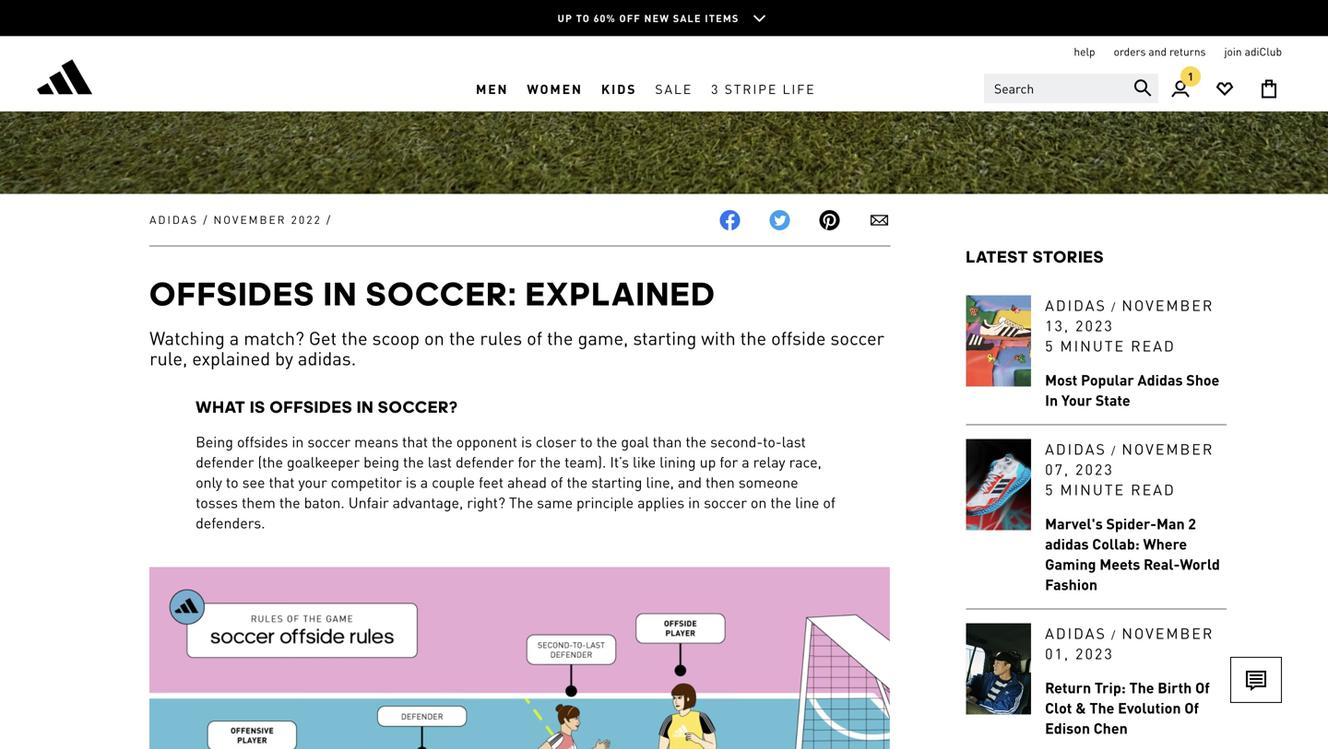 Task type: locate. For each thing, give the bounding box(es) containing it.
the down closer
[[540, 453, 561, 472]]

2 vertical spatial the
[[1089, 699, 1114, 718]]

the down the ahead
[[509, 494, 533, 512]]

line
[[795, 494, 819, 512]]

1 vertical spatial adidas /
[[1045, 440, 1122, 459]]

adidas / up 13, at the top
[[1045, 296, 1122, 315]]

minute up marvel's on the right bottom of the page
[[1060, 481, 1125, 500]]

0 horizontal spatial in
[[292, 433, 304, 452]]

adidas inside marvel's spider-man 2 adidas collab: where gaming meets real-world fashion
[[1045, 535, 1089, 554]]

to
[[580, 433, 593, 452], [226, 473, 239, 492]]

0 vertical spatial soccer
[[830, 326, 884, 350]]

0 vertical spatial a
[[229, 326, 239, 350]]

november inside november 13, 2023 5 minute read
[[1122, 296, 1214, 315]]

0 vertical spatial of
[[527, 326, 542, 350]]

starting
[[633, 326, 697, 350], [591, 473, 642, 492]]

defender down being
[[196, 453, 254, 472]]

of
[[1195, 679, 1210, 698], [1184, 699, 1199, 718]]

that
[[402, 433, 428, 452], [269, 473, 295, 492]]

offsides up match? on the left top
[[149, 275, 315, 314]]

a inside watching a match? get the scoop on the rules of the game, starting with the offside soccer rule, explained by adidas.
[[229, 326, 239, 350]]

tosses
[[196, 494, 238, 512]]

read up 'man'
[[1131, 481, 1176, 500]]

on down someone
[[751, 494, 767, 512]]

game,
[[578, 326, 628, 350]]

adidas / up '07,'
[[1045, 440, 1122, 459]]

the
[[341, 326, 368, 350], [449, 326, 475, 350], [547, 326, 573, 350], [740, 326, 767, 350], [432, 433, 453, 452], [596, 433, 617, 452], [686, 433, 707, 452], [403, 453, 424, 472], [540, 453, 561, 472], [567, 473, 588, 492], [279, 494, 300, 512], [770, 494, 791, 512]]

advantage,
[[393, 494, 463, 512]]

minute
[[1060, 337, 1125, 356], [1060, 481, 1125, 500]]

to up team).
[[580, 433, 593, 452]]

0 vertical spatial 2023
[[1075, 317, 1114, 335]]

&
[[1075, 699, 1086, 718]]

sale right new
[[673, 11, 701, 24]]

soccer:
[[366, 275, 517, 314]]

offsides down adidas.
[[270, 398, 353, 417]]

november 07, 2023 5 minute read
[[1045, 440, 1214, 500]]

2023 for 07,
[[1075, 460, 1114, 479]]

november up adidas
[[1122, 296, 1214, 315]]

soccer up goalkeeper
[[307, 433, 351, 452]]

1 horizontal spatial is
[[406, 473, 417, 492]]

adidas / up 01, at the bottom right
[[1045, 625, 1122, 643]]

1 horizontal spatial in
[[1045, 391, 1058, 410]]

0 horizontal spatial that
[[269, 473, 295, 492]]

november for november 01, 2023
[[1122, 625, 1214, 643]]

1 vertical spatial soccer
[[307, 433, 351, 452]]

2 defender from the left
[[456, 453, 514, 472]]

0 vertical spatial in
[[357, 398, 374, 417]]

read for man
[[1131, 481, 1176, 500]]

0 horizontal spatial of
[[527, 326, 542, 350]]

of right birth
[[1195, 679, 1210, 698]]

the right &
[[1089, 699, 1114, 718]]

1 vertical spatial that
[[269, 473, 295, 492]]

minute inside november 13, 2023 5 minute read
[[1060, 337, 1125, 356]]

starting left with
[[633, 326, 697, 350]]

1 horizontal spatial in
[[357, 398, 374, 417]]

being
[[196, 433, 233, 452]]

that down (the
[[269, 473, 295, 492]]

watching a match? get the scoop on the rules of the game, starting with the offside soccer rule, explained by adidas.
[[149, 326, 884, 370]]

most
[[1045, 371, 1077, 390]]

1 5 from the top
[[1045, 337, 1055, 356]]

1 horizontal spatial on
[[751, 494, 767, 512]]

2 horizontal spatial in
[[688, 494, 700, 512]]

explained
[[526, 275, 716, 314]]

5 down 13, at the top
[[1045, 337, 1055, 356]]

return
[[1045, 679, 1091, 698]]

the up up
[[686, 433, 707, 452]]

and right orders
[[1149, 44, 1167, 59]]

what
[[196, 398, 246, 417]]

goal
[[621, 433, 649, 452]]

1 vertical spatial 5
[[1045, 481, 1055, 500]]

2023 inside november 07, 2023 5 minute read
[[1075, 460, 1114, 479]]

than
[[653, 433, 682, 452]]

1 horizontal spatial that
[[402, 433, 428, 452]]

get
[[309, 326, 337, 350]]

soccer down then
[[704, 494, 747, 512]]

it's
[[610, 453, 629, 472]]

same
[[537, 494, 573, 512]]

1 vertical spatial sale
[[655, 81, 693, 97]]

1 horizontal spatial of
[[551, 473, 563, 492]]

5 for november 07, 2023 5 minute read
[[1045, 481, 1055, 500]]

november inside november 01, 2023
[[1122, 625, 1214, 643]]

1 vertical spatial and
[[678, 473, 702, 492]]

1 horizontal spatial defender
[[456, 453, 514, 472]]

last up couple
[[428, 453, 452, 472]]

2 vertical spatial a
[[420, 473, 428, 492]]

offsides
[[237, 433, 288, 452]]

gaming
[[1045, 555, 1096, 574]]

2 adidas / from the top
[[1045, 440, 1122, 459]]

1 horizontal spatial last
[[782, 433, 806, 452]]

0 vertical spatial adidas /
[[1045, 296, 1122, 315]]

0 vertical spatial starting
[[633, 326, 697, 350]]

adidas.
[[298, 346, 356, 370]]

a left match? on the left top
[[229, 326, 239, 350]]

principle
[[576, 494, 634, 512]]

2 minute from the top
[[1060, 481, 1125, 500]]

1 vertical spatial read
[[1131, 481, 1176, 500]]

world
[[1180, 555, 1220, 574]]

a up advantage,
[[420, 473, 428, 492]]

and
[[1149, 44, 1167, 59], [678, 473, 702, 492]]

rule,
[[149, 346, 187, 370]]

2 read from the top
[[1131, 481, 1176, 500]]

0 vertical spatial on
[[424, 326, 444, 350]]

read
[[1131, 337, 1176, 356], [1131, 481, 1176, 500]]

in down "most"
[[1045, 391, 1058, 410]]

3 stripe life link
[[702, 67, 825, 111]]

1 horizontal spatial a
[[420, 473, 428, 492]]

meets
[[1100, 555, 1140, 574]]

november down most popular adidas shoe in your state
[[1122, 440, 1214, 459]]

2 horizontal spatial is
[[521, 433, 532, 452]]

feet
[[479, 473, 504, 492]]

2023 right '07,'
[[1075, 460, 1114, 479]]

in up goalkeeper
[[292, 433, 304, 452]]

1 vertical spatial on
[[751, 494, 767, 512]]

that down soccer?
[[402, 433, 428, 452]]

2023 inside november 01, 2023
[[1075, 645, 1114, 664]]

second-
[[710, 433, 763, 452]]

/
[[203, 213, 209, 227], [1111, 300, 1117, 314], [1111, 444, 1117, 458], [1111, 628, 1117, 643]]

in right applies
[[688, 494, 700, 512]]

2 horizontal spatial of
[[823, 494, 835, 512]]

trip:
[[1095, 679, 1126, 698]]

0 vertical spatial the
[[509, 494, 533, 512]]

birth
[[1158, 679, 1192, 698]]

of down birth
[[1184, 699, 1199, 718]]

0 horizontal spatial last
[[428, 453, 452, 472]]

2 vertical spatial is
[[406, 473, 417, 492]]

1 2023 from the top
[[1075, 317, 1114, 335]]

the down your
[[279, 494, 300, 512]]

last up race,
[[782, 433, 806, 452]]

and inside the being offsides in soccer means that the opponent is closer to the goal than the second-to-last defender (the goalkeeper being the last defender for the team). it's like lining up for a relay race, only to see that your competitor is a couple feet ahead of the starting line, and then someone tosses them the baton. unfair advantage, right? the same principle applies in soccer on the line of defenders.
[[678, 473, 702, 492]]

read up adidas
[[1131, 337, 1176, 356]]

the up couple
[[432, 433, 453, 452]]

1 vertical spatial the
[[1129, 679, 1154, 698]]

chen
[[1094, 720, 1128, 738]]

0 horizontal spatial the
[[509, 494, 533, 512]]

2023 right 13, at the top
[[1075, 317, 1114, 335]]

1 vertical spatial to
[[226, 473, 239, 492]]

on
[[424, 326, 444, 350], [751, 494, 767, 512]]

adidas / november 2022
[[149, 213, 322, 227]]

by
[[275, 346, 293, 370]]

0 horizontal spatial to
[[226, 473, 239, 492]]

0 vertical spatial offsides
[[149, 275, 315, 314]]

1 vertical spatial 2023
[[1075, 460, 1114, 479]]

for up the ahead
[[518, 453, 536, 472]]

3 2023 from the top
[[1075, 645, 1114, 664]]

1 horizontal spatial and
[[1149, 44, 1167, 59]]

in up get
[[324, 275, 358, 314]]

with
[[701, 326, 736, 350]]

is up advantage,
[[406, 473, 417, 492]]

for
[[518, 453, 536, 472], [720, 453, 738, 472]]

1 vertical spatial in
[[1045, 391, 1058, 410]]

of up "same" on the left bottom of page
[[551, 473, 563, 492]]

most popular adidas shoe in your state
[[1045, 371, 1220, 410]]

scoop
[[372, 326, 420, 350]]

0 vertical spatial is
[[250, 398, 266, 417]]

2 2023 from the top
[[1075, 460, 1114, 479]]

1 adidas / from the top
[[1045, 296, 1122, 315]]

5 for november 13, 2023 5 minute read
[[1045, 337, 1055, 356]]

2 vertical spatial 2023
[[1075, 645, 1114, 664]]

right?
[[467, 494, 505, 512]]

2 horizontal spatial a
[[742, 453, 749, 472]]

1 vertical spatial starting
[[591, 473, 642, 492]]

0 horizontal spatial defender
[[196, 453, 254, 472]]

1 vertical spatial offsides
[[270, 398, 353, 417]]

starting down it's
[[591, 473, 642, 492]]

0 horizontal spatial is
[[250, 398, 266, 417]]

in
[[357, 398, 374, 417], [292, 433, 304, 452], [688, 494, 700, 512]]

women
[[527, 81, 583, 97]]

men link
[[467, 67, 518, 111]]

november up birth
[[1122, 625, 1214, 643]]

5 inside november 13, 2023 5 minute read
[[1045, 337, 1055, 356]]

read inside november 13, 2023 5 minute read
[[1131, 337, 1176, 356]]

is up offsides
[[250, 398, 266, 417]]

on right scoop
[[424, 326, 444, 350]]

join adiclub
[[1224, 44, 1282, 59]]

defender down opponent
[[456, 453, 514, 472]]

1 vertical spatial minute
[[1060, 481, 1125, 500]]

1 minute from the top
[[1060, 337, 1125, 356]]

minute inside november 07, 2023 5 minute read
[[1060, 481, 1125, 500]]

2 5 from the top
[[1045, 481, 1055, 500]]

sale left 3
[[655, 81, 693, 97]]

a down second-
[[742, 453, 749, 472]]

for right up
[[720, 453, 738, 472]]

of right line
[[823, 494, 835, 512]]

minute up popular
[[1060, 337, 1125, 356]]

5 down '07,'
[[1045, 481, 1055, 500]]

1 defender from the left
[[196, 453, 254, 472]]

2023 inside november 13, 2023 5 minute read
[[1075, 317, 1114, 335]]

ahead
[[507, 473, 547, 492]]

the inside the being offsides in soccer means that the opponent is closer to the goal than the second-to-last defender (the goalkeeper being the last defender for the team). it's like lining up for a relay race, only to see that your competitor is a couple feet ahead of the starting line, and then someone tosses them the baton. unfair advantage, right? the same principle applies in soccer on the line of defenders.
[[509, 494, 533, 512]]

0 horizontal spatial soccer
[[307, 433, 351, 452]]

the up it's
[[596, 433, 617, 452]]

2 vertical spatial of
[[823, 494, 835, 512]]

0 vertical spatial to
[[580, 433, 593, 452]]

of right rules
[[527, 326, 542, 350]]

on inside the being offsides in soccer means that the opponent is closer to the goal than the second-to-last defender (the goalkeeper being the last defender for the team). it's like lining up for a relay race, only to see that your competitor is a couple feet ahead of the starting line, and then someone tosses them the baton. unfair advantage, right? the same principle applies in soccer on the line of defenders.
[[751, 494, 767, 512]]

minute for 07,
[[1060, 481, 1125, 500]]

soccer right "offside"
[[830, 326, 884, 350]]

1 horizontal spatial the
[[1089, 699, 1114, 718]]

0 horizontal spatial a
[[229, 326, 239, 350]]

adidas
[[149, 213, 198, 227], [1045, 296, 1107, 315], [1045, 440, 1107, 459], [1045, 535, 1089, 554], [1045, 625, 1107, 643]]

0 vertical spatial minute
[[1060, 337, 1125, 356]]

the up evolution at the right of page
[[1129, 679, 1154, 698]]

in up means
[[357, 398, 374, 417]]

explained
[[192, 346, 270, 370]]

0 horizontal spatial for
[[518, 453, 536, 472]]

is left closer
[[521, 433, 532, 452]]

november inside november 07, 2023 5 minute read
[[1122, 440, 1214, 459]]

2 horizontal spatial the
[[1129, 679, 1154, 698]]

sale
[[673, 11, 701, 24], [655, 81, 693, 97]]

soccer offside rules body image 1 image
[[149, 568, 890, 750]]

most popular adidas shoe in your state link
[[1045, 371, 1220, 410]]

0 horizontal spatial and
[[678, 473, 702, 492]]

2023 right 01, at the bottom right
[[1075, 645, 1114, 664]]

to left see
[[226, 473, 239, 492]]

2 vertical spatial adidas /
[[1045, 625, 1122, 643]]

2 vertical spatial soccer
[[704, 494, 747, 512]]

main navigation element
[[317, 67, 975, 111]]

defender
[[196, 453, 254, 472], [456, 453, 514, 472]]

and down lining
[[678, 473, 702, 492]]

read inside november 07, 2023 5 minute read
[[1131, 481, 1176, 500]]

sale inside main navigation 'element'
[[655, 81, 693, 97]]

0 horizontal spatial in
[[324, 275, 358, 314]]

0 vertical spatial 5
[[1045, 337, 1055, 356]]

join
[[1224, 44, 1242, 59]]

0 vertical spatial read
[[1131, 337, 1176, 356]]

opponent
[[456, 433, 517, 452]]

2023 for 13,
[[1075, 317, 1114, 335]]

2 horizontal spatial soccer
[[830, 326, 884, 350]]

0 horizontal spatial on
[[424, 326, 444, 350]]

5
[[1045, 337, 1055, 356], [1045, 481, 1055, 500]]

5 inside november 07, 2023 5 minute read
[[1045, 481, 1055, 500]]

1 horizontal spatial to
[[580, 433, 593, 452]]

1 horizontal spatial for
[[720, 453, 738, 472]]

1
[[1188, 69, 1194, 83]]

is
[[250, 398, 266, 417], [521, 433, 532, 452], [406, 473, 417, 492]]

clot
[[1045, 699, 1072, 718]]

evolution
[[1118, 699, 1181, 718]]

01,
[[1045, 645, 1070, 664]]

1 read from the top
[[1131, 337, 1176, 356]]



Task type: describe. For each thing, give the bounding box(es) containing it.
13,
[[1045, 317, 1070, 335]]

the right with
[[740, 326, 767, 350]]

men
[[476, 81, 509, 97]]

them
[[242, 494, 276, 512]]

lining
[[660, 453, 696, 472]]

the left game,
[[547, 326, 573, 350]]

0 vertical spatial of
[[1195, 679, 1210, 698]]

adidas / for 07,
[[1045, 440, 1122, 459]]

what is offsides in soccer?
[[196, 398, 458, 417]]

latest
[[966, 247, 1029, 267]]

being offsides in soccer means that the opponent is closer to the goal than the second-to-last defender (the goalkeeper being the last defender for the team). it's like lining up for a relay race, only to see that your competitor is a couple feet ahead of the starting line, and then someone tosses them the baton. unfair advantage, right? the same principle applies in soccer on the line of defenders.
[[196, 433, 835, 533]]

up to 60% off new sale items
[[558, 11, 739, 24]]

up
[[558, 11, 573, 24]]

marvel's
[[1045, 515, 1103, 534]]

to
[[576, 11, 590, 24]]

november 01, 2023
[[1045, 625, 1214, 664]]

soccer?
[[378, 398, 458, 417]]

1 vertical spatial last
[[428, 453, 452, 472]]

0 vertical spatial that
[[402, 433, 428, 452]]

then
[[705, 473, 735, 492]]

07,
[[1045, 460, 1070, 479]]

the down team).
[[567, 473, 588, 492]]

baton.
[[304, 494, 345, 512]]

applies
[[637, 494, 684, 512]]

relay
[[753, 453, 785, 472]]

new
[[644, 11, 670, 24]]

spider-
[[1106, 515, 1156, 534]]

1 vertical spatial of
[[551, 473, 563, 492]]

join adiclub link
[[1224, 44, 1282, 59]]

marvel's spider-man 2 adidas collab: where gaming meets real-world fashion
[[1045, 515, 1220, 595]]

1 vertical spatial a
[[742, 453, 749, 472]]

marvel's spider-man 2 adidas collab: where gaming meets real-world fashion link
[[1045, 515, 1220, 595]]

0 vertical spatial sale
[[673, 11, 701, 24]]

someone
[[738, 473, 798, 492]]

1 vertical spatial in
[[292, 433, 304, 452]]

adidas
[[1138, 371, 1183, 390]]

means
[[354, 433, 398, 452]]

the down someone
[[770, 494, 791, 512]]

collab:
[[1092, 535, 1140, 554]]

see
[[242, 473, 265, 492]]

returns
[[1169, 44, 1206, 59]]

offside
[[771, 326, 826, 350]]

orders and returns link
[[1114, 44, 1206, 59]]

help link
[[1074, 44, 1095, 59]]

life
[[782, 81, 816, 97]]

2022
[[291, 213, 322, 227]]

november for november 13, 2023 5 minute read
[[1122, 296, 1214, 315]]

read for adidas
[[1131, 337, 1176, 356]]

november left 2022
[[213, 213, 286, 227]]

orders and returns
[[1114, 44, 1206, 59]]

2023 for 01,
[[1075, 645, 1114, 664]]

on inside watching a match? get the scoop on the rules of the game, starting with the offside soccer rule, explained by adidas.
[[424, 326, 444, 350]]

like
[[633, 453, 656, 472]]

kids link
[[592, 67, 646, 111]]

0 vertical spatial and
[[1149, 44, 1167, 59]]

in inside most popular adidas shoe in your state
[[1045, 391, 1058, 410]]

1 horizontal spatial soccer
[[704, 494, 747, 512]]

2 vertical spatial in
[[688, 494, 700, 512]]

the left rules
[[449, 326, 475, 350]]

Search field
[[984, 74, 1158, 103]]

up
[[700, 453, 716, 472]]

where
[[1143, 535, 1187, 554]]

your
[[298, 473, 327, 492]]

offsides in soccer: explained
[[149, 275, 716, 314]]

women link
[[518, 67, 592, 111]]

the right being
[[403, 453, 424, 472]]

(the
[[258, 453, 283, 472]]

november 13, 2023 5 minute read
[[1045, 296, 1214, 356]]

of inside watching a match? get the scoop on the rules of the game, starting with the offside soccer rule, explained by adidas.
[[527, 326, 542, 350]]

1 for from the left
[[518, 453, 536, 472]]

minute for 13,
[[1060, 337, 1125, 356]]

items
[[705, 11, 739, 24]]

team).
[[564, 453, 606, 472]]

competitor
[[331, 473, 402, 492]]

your
[[1061, 391, 1092, 410]]

adidas / for 13,
[[1045, 296, 1122, 315]]

orders
[[1114, 44, 1146, 59]]

shoe
[[1186, 371, 1220, 390]]

race,
[[789, 453, 822, 472]]

line,
[[646, 473, 674, 492]]

return trip: the birth of clot & the evolution of edison chen
[[1045, 679, 1210, 738]]

popular
[[1081, 371, 1134, 390]]

sale link
[[646, 67, 702, 111]]

1 vertical spatial is
[[521, 433, 532, 452]]

man
[[1156, 515, 1185, 534]]

state
[[1095, 391, 1130, 410]]

adiclub
[[1245, 44, 1282, 59]]

2 for from the left
[[720, 453, 738, 472]]

starting inside watching a match? get the scoop on the rules of the game, starting with the offside soccer rule, explained by adidas.
[[633, 326, 697, 350]]

stripe
[[725, 81, 778, 97]]

3 stripe life
[[711, 81, 816, 97]]

starting inside the being offsides in soccer means that the opponent is closer to the goal than the second-to-last defender (the goalkeeper being the last defender for the team). it's like lining up for a relay race, only to see that your competitor is a couple feet ahead of the starting line, and then someone tosses them the baton. unfair advantage, right? the same principle applies in soccer on the line of defenders.
[[591, 473, 642, 492]]

stories
[[1033, 247, 1104, 267]]

0 vertical spatial last
[[782, 433, 806, 452]]

being
[[363, 453, 399, 472]]

2
[[1188, 515, 1196, 534]]

3
[[711, 81, 720, 97]]

goalkeeper
[[287, 453, 360, 472]]

soccer inside watching a match? get the scoop on the rules of the game, starting with the offside soccer rule, explained by adidas.
[[830, 326, 884, 350]]

3 adidas / from the top
[[1045, 625, 1122, 643]]

fashion
[[1045, 576, 1098, 595]]

1 vertical spatial of
[[1184, 699, 1199, 718]]

0 vertical spatial in
[[324, 275, 358, 314]]

november for november 07, 2023 5 minute read
[[1122, 440, 1214, 459]]

the right get
[[341, 326, 368, 350]]

off
[[619, 11, 641, 24]]

closer
[[536, 433, 576, 452]]



Task type: vqa. For each thing, say whether or not it's contained in the screenshot.
second Blue Adicolor Woven Firebird Track Top image from the right
no



